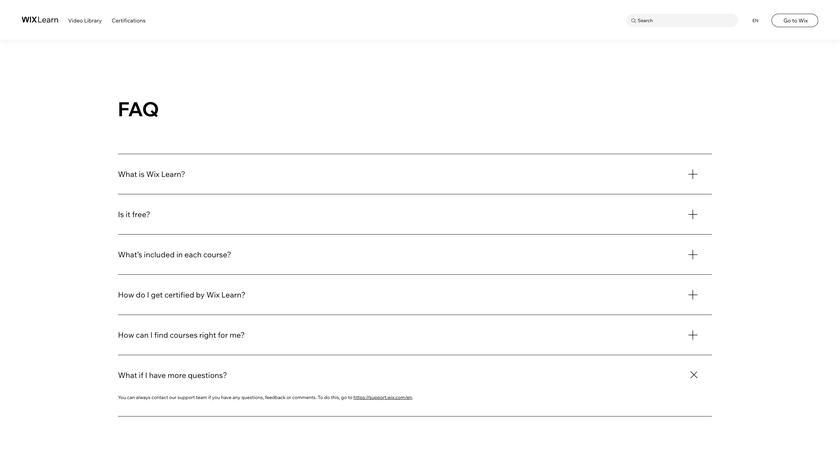 Task type: locate. For each thing, give the bounding box(es) containing it.
0 vertical spatial wix
[[799, 17, 809, 24]]

1 vertical spatial have
[[221, 395, 232, 401]]

can for you
[[127, 395, 135, 401]]

0 vertical spatial to
[[793, 17, 798, 24]]

or
[[287, 395, 292, 401]]

wix right go
[[799, 17, 809, 24]]

what's
[[118, 250, 142, 260]]

courses
[[170, 331, 198, 341]]

video library link
[[68, 17, 102, 24]]

1 vertical spatial what
[[118, 371, 137, 381]]

what's included in each course?
[[118, 250, 231, 260]]

0 horizontal spatial wix
[[146, 170, 160, 179]]

more
[[168, 371, 186, 381]]

i up always
[[145, 371, 148, 381]]

https://support.wix.com/en
[[354, 395, 413, 401]]

have left more
[[149, 371, 166, 381]]

0 vertical spatial if
[[139, 371, 144, 381]]

1 horizontal spatial can
[[136, 331, 149, 341]]

0 vertical spatial have
[[149, 371, 166, 381]]

how
[[118, 291, 134, 300], [118, 331, 134, 341]]

1 vertical spatial wix
[[146, 170, 160, 179]]

do right to
[[324, 395, 330, 401]]

1 vertical spatial how
[[118, 331, 134, 341]]

i left get
[[147, 291, 149, 300]]

1 vertical spatial i
[[150, 331, 153, 341]]

en button
[[749, 14, 762, 27]]

you can always contact our support team if you have any questions, feedback or comments. to do this, go to https://support.wix.com/en .
[[118, 395, 414, 401]]

this,
[[331, 395, 340, 401]]

how can i find courses right for me?
[[118, 331, 245, 341]]

do left get
[[136, 291, 145, 300]]

i
[[147, 291, 149, 300], [150, 331, 153, 341], [145, 371, 148, 381]]

0 vertical spatial what
[[118, 170, 137, 179]]

do
[[136, 291, 145, 300], [324, 395, 330, 401]]

if up always
[[139, 371, 144, 381]]

2 how from the top
[[118, 331, 134, 341]]

can left find
[[136, 331, 149, 341]]

find
[[154, 331, 168, 341]]

what for what is wix learn?
[[118, 170, 137, 179]]

.
[[413, 395, 414, 401]]

1 vertical spatial do
[[324, 395, 330, 401]]

1 horizontal spatial wix
[[207, 291, 220, 300]]

wix inside menu bar
[[799, 17, 809, 24]]

https://support.wix.com/en link
[[354, 395, 413, 401]]

what for what if i have more questions?
[[118, 371, 137, 381]]

each
[[185, 250, 202, 260]]

for
[[218, 331, 228, 341]]

in
[[177, 250, 183, 260]]

have left the any
[[221, 395, 232, 401]]

0 vertical spatial can
[[136, 331, 149, 341]]

learn?
[[161, 170, 185, 179], [222, 291, 246, 300]]

learn? right by
[[222, 291, 246, 300]]

wix
[[799, 17, 809, 24], [146, 170, 160, 179], [207, 291, 220, 300]]

go
[[784, 17, 792, 24]]

0 horizontal spatial have
[[149, 371, 166, 381]]

if left you
[[208, 395, 211, 401]]

video
[[68, 17, 83, 24]]

2 horizontal spatial wix
[[799, 17, 809, 24]]

2 what from the top
[[118, 371, 137, 381]]

en
[[753, 18, 759, 23]]

what
[[118, 170, 137, 179], [118, 371, 137, 381]]

menu bar
[[0, 0, 841, 40]]

have
[[149, 371, 166, 381], [221, 395, 232, 401]]

wix right is
[[146, 170, 160, 179]]

can right the you
[[127, 395, 135, 401]]

comments.
[[293, 395, 317, 401]]

0 vertical spatial i
[[147, 291, 149, 300]]

0 vertical spatial how
[[118, 291, 134, 300]]

if
[[139, 371, 144, 381], [208, 395, 211, 401]]

feedback
[[265, 395, 286, 401]]

learn? right is
[[161, 170, 185, 179]]

i for find
[[150, 331, 153, 341]]

course?
[[203, 250, 231, 260]]

wix right by
[[207, 291, 220, 300]]

0 vertical spatial do
[[136, 291, 145, 300]]

1 what from the top
[[118, 170, 137, 179]]

1 horizontal spatial have
[[221, 395, 232, 401]]

can
[[136, 331, 149, 341], [127, 395, 135, 401]]

how for how do i get certified by wix learn?
[[118, 291, 134, 300]]

1 horizontal spatial do
[[324, 395, 330, 401]]

always
[[136, 395, 151, 401]]

1 how from the top
[[118, 291, 134, 300]]

go to wix
[[784, 17, 809, 24]]

2 vertical spatial wix
[[207, 291, 220, 300]]

0 horizontal spatial can
[[127, 395, 135, 401]]

what up the you
[[118, 371, 137, 381]]

1 horizontal spatial learn?
[[222, 291, 246, 300]]

it
[[126, 210, 131, 220]]

what left is
[[118, 170, 137, 179]]

1 vertical spatial can
[[127, 395, 135, 401]]

to
[[793, 17, 798, 24], [348, 395, 353, 401]]

1 vertical spatial learn?
[[222, 291, 246, 300]]

menu bar containing video library
[[0, 0, 841, 40]]

i for get
[[147, 291, 149, 300]]

is
[[118, 210, 124, 220]]

2 vertical spatial i
[[145, 371, 148, 381]]

0 horizontal spatial to
[[348, 395, 353, 401]]

how do i get certified by wix learn?
[[118, 291, 246, 300]]

certified
[[165, 291, 194, 300]]

i left find
[[150, 331, 153, 341]]

1 vertical spatial if
[[208, 395, 211, 401]]

0 horizontal spatial learn?
[[161, 170, 185, 179]]

library
[[84, 17, 102, 24]]



Task type: describe. For each thing, give the bounding box(es) containing it.
0 horizontal spatial do
[[136, 291, 145, 300]]

what if i have more questions?
[[118, 371, 227, 381]]

video library
[[68, 17, 102, 24]]

is it free?
[[118, 210, 150, 220]]

can for how
[[136, 331, 149, 341]]

any
[[233, 395, 241, 401]]

to
[[318, 395, 323, 401]]

is
[[139, 170, 145, 179]]

0 horizontal spatial if
[[139, 371, 144, 381]]

go
[[341, 395, 347, 401]]

questions?
[[188, 371, 227, 381]]

our
[[169, 395, 177, 401]]

what is wix learn?
[[118, 170, 185, 179]]

certifications
[[112, 17, 146, 24]]

right
[[199, 331, 216, 341]]

0 vertical spatial learn?
[[161, 170, 185, 179]]

me?
[[230, 331, 245, 341]]

included
[[144, 250, 175, 260]]

faq
[[118, 97, 159, 122]]

team
[[196, 395, 207, 401]]

1 horizontal spatial to
[[793, 17, 798, 24]]

wix for to
[[799, 17, 809, 24]]

go to wix link
[[773, 14, 819, 27]]

Search text field
[[637, 16, 737, 25]]

you
[[212, 395, 220, 401]]

i for have
[[145, 371, 148, 381]]

wix for is
[[146, 170, 160, 179]]

get
[[151, 291, 163, 300]]

1 horizontal spatial if
[[208, 395, 211, 401]]

contact
[[152, 395, 168, 401]]

you
[[118, 395, 126, 401]]

certifications link
[[112, 17, 146, 24]]

support
[[178, 395, 195, 401]]

1 vertical spatial to
[[348, 395, 353, 401]]

by
[[196, 291, 205, 300]]

free?
[[132, 210, 150, 220]]

how for how can i find courses right for me?
[[118, 331, 134, 341]]

questions,
[[242, 395, 264, 401]]



Task type: vqa. For each thing, say whether or not it's contained in the screenshot.
Resources
no



